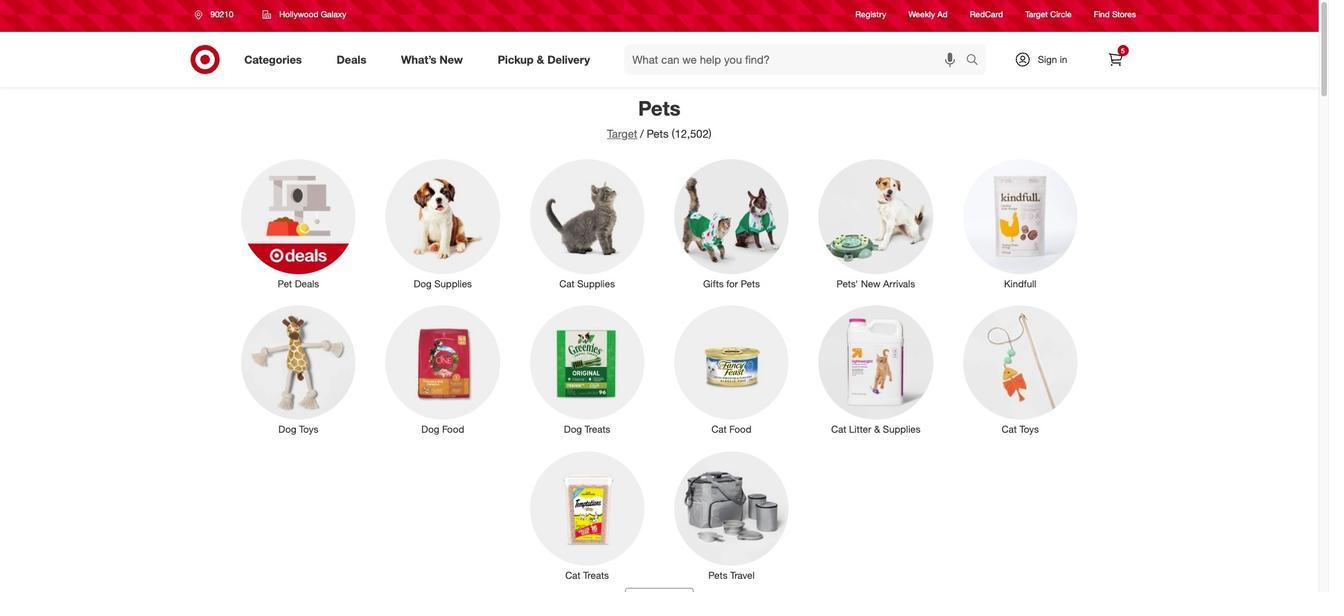 Task type: vqa. For each thing, say whether or not it's contained in the screenshot.
29
no



Task type: locate. For each thing, give the bounding box(es) containing it.
1 vertical spatial deals
[[295, 278, 319, 289]]

new right what's
[[440, 52, 463, 66]]

litter
[[849, 424, 871, 435]]

search
[[959, 54, 993, 68]]

1 vertical spatial target
[[607, 127, 637, 141]]

0 horizontal spatial target
[[607, 127, 637, 141]]

1 horizontal spatial supplies
[[577, 278, 615, 289]]

pets right /
[[647, 127, 669, 141]]

gifts for pets
[[703, 278, 760, 289]]

/
[[640, 127, 644, 141]]

0 vertical spatial &
[[537, 52, 544, 66]]

1 horizontal spatial &
[[874, 424, 880, 435]]

dog food link
[[376, 303, 509, 437]]

pet deals
[[278, 278, 319, 289]]

0 horizontal spatial new
[[440, 52, 463, 66]]

cat for cat toys
[[1002, 424, 1017, 435]]

search button
[[959, 44, 993, 78]]

1 horizontal spatial deals
[[337, 52, 366, 66]]

cat for cat treats
[[565, 570, 581, 581]]

redcard link
[[970, 9, 1003, 20]]

pickup & delivery link
[[486, 44, 607, 75]]

pet
[[278, 278, 292, 289]]

2 horizontal spatial supplies
[[883, 424, 921, 435]]

1 horizontal spatial new
[[861, 278, 881, 289]]

galaxy
[[321, 9, 346, 19]]

hollywood galaxy button
[[254, 2, 355, 27]]

0 vertical spatial treats
[[585, 424, 610, 435]]

1 food from the left
[[442, 424, 464, 435]]

new right pets'
[[861, 278, 881, 289]]

treats for cat treats
[[583, 570, 609, 581]]

dog toys link
[[232, 303, 365, 437]]

cat treats
[[565, 570, 609, 581]]

treats
[[585, 424, 610, 435], [583, 570, 609, 581]]

1 horizontal spatial food
[[729, 424, 752, 435]]

pets inside 'link'
[[741, 278, 760, 289]]

0 horizontal spatial toys
[[299, 424, 318, 435]]

cat
[[559, 278, 575, 289], [712, 424, 727, 435], [831, 424, 846, 435], [1002, 424, 1017, 435], [565, 570, 581, 581]]

travel
[[730, 570, 755, 581]]

cat treats link
[[521, 449, 654, 583]]

sign
[[1038, 53, 1057, 65]]

target left circle
[[1025, 9, 1048, 20]]

toys
[[299, 424, 318, 435], [1020, 424, 1039, 435]]

1 vertical spatial new
[[861, 278, 881, 289]]

2 toys from the left
[[1020, 424, 1039, 435]]

categories
[[244, 52, 302, 66]]

1 toys from the left
[[299, 424, 318, 435]]

pickup & delivery
[[498, 52, 590, 66]]

1 vertical spatial &
[[874, 424, 880, 435]]

target
[[1025, 9, 1048, 20], [607, 127, 637, 141]]

&
[[537, 52, 544, 66], [874, 424, 880, 435]]

1 horizontal spatial toys
[[1020, 424, 1039, 435]]

0 horizontal spatial supplies
[[434, 278, 472, 289]]

hollywood
[[279, 9, 319, 19]]

pets' new arrivals link
[[809, 157, 943, 291]]

0 horizontal spatial food
[[442, 424, 464, 435]]

dog for dog supplies
[[414, 278, 432, 289]]

find stores
[[1094, 9, 1136, 20]]

food for cat food
[[729, 424, 752, 435]]

ad
[[937, 9, 948, 20]]

pets travel
[[708, 570, 755, 581]]

deals inside pet deals "link"
[[295, 278, 319, 289]]

hollywood galaxy
[[279, 9, 346, 19]]

toys for dog toys
[[299, 424, 318, 435]]

supplies
[[434, 278, 472, 289], [577, 278, 615, 289], [883, 424, 921, 435]]

dog
[[414, 278, 432, 289], [278, 424, 296, 435], [421, 424, 439, 435], [564, 424, 582, 435]]

2 food from the left
[[729, 424, 752, 435]]

cat supplies
[[559, 278, 615, 289]]

pets target / pets (12,502)
[[607, 96, 712, 141]]

& right litter
[[874, 424, 880, 435]]

1 vertical spatial treats
[[583, 570, 609, 581]]

pets left travel
[[708, 570, 728, 581]]

categories link
[[232, 44, 319, 75]]

target circle
[[1025, 9, 1072, 20]]

circle
[[1050, 9, 1072, 20]]

cat toys link
[[954, 303, 1087, 437]]

deals right pet
[[295, 278, 319, 289]]

deals
[[337, 52, 366, 66], [295, 278, 319, 289]]

0 horizontal spatial &
[[537, 52, 544, 66]]

dog for dog toys
[[278, 424, 296, 435]]

1 horizontal spatial target
[[1025, 9, 1048, 20]]

sign in link
[[1002, 44, 1089, 75]]

food for dog food
[[442, 424, 464, 435]]

dog food
[[421, 424, 464, 435]]

pets right the for
[[741, 278, 760, 289]]

registry link
[[856, 9, 886, 20]]

arrivals
[[883, 278, 915, 289]]

deals down "galaxy"
[[337, 52, 366, 66]]

0 vertical spatial deals
[[337, 52, 366, 66]]

& right pickup
[[537, 52, 544, 66]]

food
[[442, 424, 464, 435], [729, 424, 752, 435]]

new
[[440, 52, 463, 66], [861, 278, 881, 289]]

target left /
[[607, 127, 637, 141]]

0 vertical spatial new
[[440, 52, 463, 66]]

0 horizontal spatial deals
[[295, 278, 319, 289]]

target inside pets target / pets (12,502)
[[607, 127, 637, 141]]

gifts
[[703, 278, 724, 289]]

cat toys
[[1002, 424, 1039, 435]]

pets
[[638, 96, 681, 121], [647, 127, 669, 141], [741, 278, 760, 289], [708, 570, 728, 581]]



Task type: describe. For each thing, give the bounding box(es) containing it.
dog for dog food
[[421, 424, 439, 435]]

gifts for pets link
[[665, 157, 798, 291]]

cat litter & supplies link
[[809, 303, 943, 437]]

What can we help you find? suggestions appear below search field
[[624, 44, 969, 75]]

5 link
[[1100, 44, 1131, 75]]

weekly ad
[[909, 9, 948, 20]]

delivery
[[547, 52, 590, 66]]

pets up /
[[638, 96, 681, 121]]

cat for cat litter & supplies
[[831, 424, 846, 435]]

treats for dog treats
[[585, 424, 610, 435]]

cat for cat food
[[712, 424, 727, 435]]

in
[[1060, 53, 1067, 65]]

weekly
[[909, 9, 935, 20]]

deals inside deals "link"
[[337, 52, 366, 66]]

dog for dog treats
[[564, 424, 582, 435]]

supplies for cat supplies
[[577, 278, 615, 289]]

target circle link
[[1025, 9, 1072, 20]]

sign in
[[1038, 53, 1067, 65]]

cat supplies link
[[521, 157, 654, 291]]

pets'
[[837, 278, 858, 289]]

find
[[1094, 9, 1110, 20]]

pets' new arrivals
[[837, 278, 915, 289]]

target link
[[607, 127, 637, 141]]

90210 button
[[185, 2, 248, 27]]

cat food
[[712, 424, 752, 435]]

stores
[[1112, 9, 1136, 20]]

new for what's
[[440, 52, 463, 66]]

what's new
[[401, 52, 463, 66]]

weekly ad link
[[909, 9, 948, 20]]

cat for cat supplies
[[559, 278, 575, 289]]

what's
[[401, 52, 437, 66]]

find stores link
[[1094, 9, 1136, 20]]

dog treats link
[[521, 303, 654, 437]]

kindfull link
[[954, 157, 1087, 291]]

what's new link
[[389, 44, 480, 75]]

supplies for dog supplies
[[434, 278, 472, 289]]

dog supplies link
[[376, 157, 509, 291]]

dog treats
[[564, 424, 610, 435]]

pets travel link
[[665, 449, 798, 583]]

(12,502)
[[672, 127, 712, 141]]

0 vertical spatial target
[[1025, 9, 1048, 20]]

new for pets'
[[861, 278, 881, 289]]

redcard
[[970, 9, 1003, 20]]

cat litter & supplies
[[831, 424, 921, 435]]

for
[[726, 278, 738, 289]]

dog toys
[[278, 424, 318, 435]]

dog supplies
[[414, 278, 472, 289]]

5
[[1121, 46, 1125, 55]]

registry
[[856, 9, 886, 20]]

cat food link
[[665, 303, 798, 437]]

pet deals link
[[232, 157, 365, 291]]

kindfull
[[1004, 278, 1036, 289]]

deals link
[[325, 44, 384, 75]]

toys for cat toys
[[1020, 424, 1039, 435]]

90210
[[210, 9, 233, 19]]

pickup
[[498, 52, 534, 66]]



